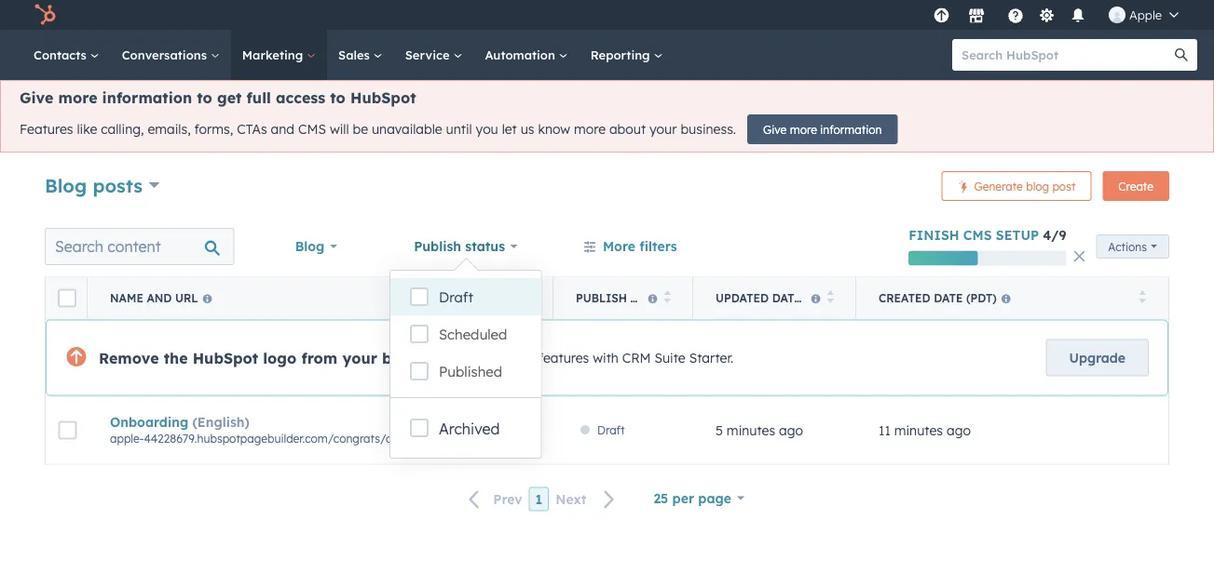 Task type: vqa. For each thing, say whether or not it's contained in the screenshot.
Upgrade link
yes



Task type: describe. For each thing, give the bounding box(es) containing it.
generate
[[974, 179, 1023, 193]]

search image
[[1175, 48, 1188, 61]]

setup
[[996, 227, 1039, 244]]

press to sort. element for created date (pdt)
[[1139, 291, 1146, 307]]

updated date (pdt)
[[716, 292, 835, 306]]

give more information
[[763, 123, 882, 137]]

information for give more information to get full access to hubspot
[[102, 89, 192, 107]]

remove
[[99, 349, 159, 368]]

blog button
[[283, 228, 349, 265]]

name
[[110, 292, 143, 306]]

help button
[[1000, 0, 1031, 30]]

us
[[521, 121, 534, 138]]

be
[[353, 121, 368, 138]]

create
[[1118, 179, 1154, 193]]

1 vertical spatial your
[[342, 349, 377, 368]]

blog posts banner
[[45, 166, 1169, 209]]

list box containing draft
[[390, 271, 541, 398]]

updated date (pdt) button
[[693, 278, 856, 319]]

1 button
[[529, 488, 549, 512]]

25
[[654, 491, 668, 507]]

25 per page
[[654, 491, 731, 507]]

11
[[879, 423, 891, 439]]

apple-
[[110, 432, 144, 446]]

ctas
[[237, 121, 267, 138]]

hubspot image
[[34, 4, 56, 26]]

draft inside list box
[[439, 289, 473, 307]]

unlock premium features with crm suite starter.
[[435, 350, 734, 366]]

features
[[20, 121, 73, 138]]

conversations link
[[111, 30, 231, 80]]

finish cms setup button
[[909, 227, 1039, 244]]

generate blog post button
[[942, 171, 1091, 201]]

(english)
[[192, 414, 250, 431]]

1
[[535, 492, 542, 508]]

hubspot link
[[22, 4, 70, 26]]

search button
[[1166, 39, 1197, 71]]

upgrade link inside apple menu
[[930, 5, 953, 25]]

post
[[1052, 179, 1076, 193]]

1 horizontal spatial cms
[[963, 227, 992, 244]]

apple
[[1129, 7, 1162, 22]]

suite
[[655, 350, 686, 366]]

press to sort. element for updated date (pdt)
[[827, 291, 834, 307]]

date for updated
[[772, 292, 801, 306]]

business.
[[681, 121, 736, 138]]

crm
[[622, 350, 651, 366]]

ago for 5 minutes ago
[[779, 423, 803, 439]]

0 horizontal spatial hubspot
[[193, 349, 258, 368]]

blog for blog posts
[[45, 174, 87, 197]]

give more information to get full access to hubspot
[[20, 89, 416, 107]]

actions button
[[1096, 235, 1169, 259]]

upgrade
[[1069, 350, 1126, 366]]

minutes for 11
[[894, 423, 943, 439]]

name and url
[[110, 292, 198, 306]]

publish status for publish status popup button at the top left
[[414, 238, 505, 255]]

Search content search field
[[45, 228, 234, 265]]

sales
[[338, 47, 373, 62]]

and inside button
[[147, 292, 172, 306]]

full
[[247, 89, 271, 107]]

access
[[276, 89, 325, 107]]

press to sort. image for name and url
[[524, 291, 531, 304]]

5 minutes ago
[[716, 423, 803, 439]]

filters
[[639, 238, 677, 255]]

blog for blog
[[295, 238, 325, 255]]

next button
[[549, 488, 627, 513]]

scheduled
[[439, 326, 507, 344]]

automation
[[485, 47, 559, 62]]

notifications button
[[1062, 0, 1094, 30]]

/
[[1051, 227, 1059, 244]]

from
[[301, 349, 338, 368]]

features like calling, emails, forms, ctas and cms will be unavailable until you let us know more about your business.
[[20, 121, 736, 138]]

features
[[538, 350, 589, 366]]

created date (pdt) button
[[856, 278, 1168, 319]]

press to sort. element for name and url
[[524, 291, 531, 307]]

until
[[446, 121, 472, 138]]

contacts
[[34, 47, 90, 62]]

notifications image
[[1070, 8, 1086, 25]]

conversations
[[122, 47, 210, 62]]

(pdt) for updated date (pdt)
[[805, 292, 835, 306]]

date for created
[[934, 292, 963, 306]]

more for give more information
[[790, 123, 817, 137]]

next
[[556, 492, 586, 508]]

blog posts
[[45, 174, 143, 197]]

name and url button
[[88, 278, 553, 319]]

contacts link
[[22, 30, 111, 80]]

actions
[[1108, 240, 1147, 254]]

onboarding (english) apple-44228679.hubspotpagebuilder.com/congrats/onboarding
[[110, 414, 447, 446]]



Task type: locate. For each thing, give the bounding box(es) containing it.
0 vertical spatial draft
[[439, 289, 473, 307]]

5
[[716, 423, 723, 439]]

upgrade link containing upgrade
[[1046, 340, 1149, 377]]

give up features
[[20, 89, 54, 107]]

publish status button
[[553, 278, 693, 319]]

0 horizontal spatial to
[[197, 89, 212, 107]]

press to sort. image
[[524, 291, 531, 304], [1139, 291, 1146, 304]]

prev
[[493, 492, 522, 508]]

0 vertical spatial blog
[[45, 174, 87, 197]]

more for give more information to get full access to hubspot
[[58, 89, 97, 107]]

your right about
[[649, 121, 677, 138]]

marketplaces button
[[957, 0, 996, 30]]

44228679.hubspotpagebuilder.com/congrats/onboarding
[[144, 432, 447, 446]]

0 vertical spatial and
[[271, 121, 294, 138]]

11 minutes ago
[[879, 423, 971, 439]]

(pdt) down finish cms setup progress bar
[[966, 292, 997, 306]]

blog left posts
[[45, 174, 87, 197]]

1 horizontal spatial draft
[[597, 424, 625, 438]]

2 (pdt) from the left
[[966, 292, 997, 306]]

give for give more information to get full access to hubspot
[[20, 89, 54, 107]]

create button
[[1103, 171, 1169, 201]]

created
[[879, 292, 931, 306]]

25 per page button
[[641, 480, 756, 518]]

publish status inside button
[[576, 292, 673, 306]]

1 horizontal spatial more
[[574, 121, 606, 138]]

blog.
[[382, 349, 420, 368]]

0 horizontal spatial draft
[[439, 289, 473, 307]]

onboarding
[[110, 414, 188, 431]]

1 vertical spatial and
[[147, 292, 172, 306]]

1 press to sort. image from the left
[[664, 291, 671, 304]]

blog up name and url button
[[295, 238, 325, 255]]

status down filters
[[630, 292, 673, 306]]

unlock
[[435, 350, 476, 366]]

1 vertical spatial publish
[[576, 292, 627, 306]]

1 horizontal spatial press to sort. image
[[1139, 291, 1146, 304]]

give more information link
[[747, 115, 898, 144]]

2 press to sort. image from the left
[[827, 291, 834, 304]]

1 ago from the left
[[779, 423, 803, 439]]

hubspot right the
[[193, 349, 258, 368]]

status inside button
[[630, 292, 673, 306]]

page
[[698, 491, 731, 507]]

0 horizontal spatial publish
[[414, 238, 461, 255]]

1 horizontal spatial date
[[934, 292, 963, 306]]

(pdt) right updated
[[805, 292, 835, 306]]

0 horizontal spatial your
[[342, 349, 377, 368]]

(pdt)
[[805, 292, 835, 306], [966, 292, 997, 306]]

0 vertical spatial give
[[20, 89, 54, 107]]

information for give more information
[[820, 123, 882, 137]]

0 horizontal spatial publish status
[[414, 238, 505, 255]]

give right 'business.'
[[763, 123, 787, 137]]

0 horizontal spatial date
[[772, 292, 801, 306]]

draft
[[439, 289, 473, 307], [597, 424, 625, 438]]

press to sort. element left created
[[827, 291, 834, 307]]

2 horizontal spatial more
[[790, 123, 817, 137]]

2 ago from the left
[[947, 423, 971, 439]]

0 horizontal spatial cms
[[298, 121, 326, 138]]

and right ctas
[[271, 121, 294, 138]]

apple menu
[[928, 0, 1192, 30]]

0 horizontal spatial press to sort. image
[[664, 291, 671, 304]]

1 vertical spatial upgrade link
[[1046, 340, 1149, 377]]

0 vertical spatial upgrade link
[[930, 5, 953, 25]]

press to sort. image for publish status
[[664, 291, 671, 304]]

like
[[77, 121, 97, 138]]

settings link
[[1035, 5, 1058, 25]]

date down finish cms setup progress bar
[[934, 292, 963, 306]]

1 press to sort. image from the left
[[524, 291, 531, 304]]

blog
[[1026, 179, 1049, 193]]

more
[[58, 89, 97, 107], [574, 121, 606, 138], [790, 123, 817, 137]]

press to sort. image for updated date (pdt)
[[827, 291, 834, 304]]

know
[[538, 121, 570, 138]]

0 horizontal spatial and
[[147, 292, 172, 306]]

1 horizontal spatial information
[[820, 123, 882, 137]]

4
[[1043, 227, 1051, 244]]

marketing
[[242, 47, 307, 62]]

publish status up scheduled
[[414, 238, 505, 255]]

press to sort. image down actions popup button
[[1139, 291, 1146, 304]]

close image
[[1074, 251, 1085, 262]]

finish cms setup progress bar
[[909, 251, 978, 266]]

draft up scheduled
[[439, 289, 473, 307]]

unavailable
[[372, 121, 442, 138]]

1 vertical spatial cms
[[963, 227, 992, 244]]

hubspot up features like calling, emails, forms, ctas and cms will be unavailable until you let us know more about your business.
[[350, 89, 416, 107]]

1 horizontal spatial (pdt)
[[966, 292, 997, 306]]

press to sort. element inside created date (pdt) button
[[1139, 291, 1146, 307]]

generate blog post
[[974, 179, 1076, 193]]

emails,
[[148, 121, 191, 138]]

marketing link
[[231, 30, 327, 80]]

press to sort. element up premium
[[524, 291, 531, 307]]

press to sort. image inside name and url button
[[524, 291, 531, 304]]

starter.
[[689, 350, 734, 366]]

0 horizontal spatial press to sort. image
[[524, 291, 531, 304]]

blog inside "banner"
[[45, 174, 87, 197]]

give for give more information
[[763, 123, 787, 137]]

forms,
[[194, 121, 233, 138]]

sales link
[[327, 30, 394, 80]]

with
[[593, 350, 619, 366]]

ago right 5
[[779, 423, 803, 439]]

publish inside publish status popup button
[[414, 238, 461, 255]]

9
[[1059, 227, 1066, 244]]

prev button
[[458, 488, 529, 513]]

more filters
[[603, 238, 677, 255]]

automation link
[[474, 30, 579, 80]]

(pdt) for created date (pdt)
[[966, 292, 997, 306]]

publish for publish status popup button at the top left
[[414, 238, 461, 255]]

your right from
[[342, 349, 377, 368]]

0 horizontal spatial status
[[465, 238, 505, 255]]

pagination navigation
[[458, 488, 627, 513]]

1 vertical spatial publish status
[[576, 292, 673, 306]]

press to sort. element for publish status
[[664, 291, 671, 307]]

1 horizontal spatial to
[[330, 89, 346, 107]]

1 horizontal spatial publish
[[576, 292, 627, 306]]

cms left will on the left top of the page
[[298, 121, 326, 138]]

1 vertical spatial give
[[763, 123, 787, 137]]

press to sort. image inside created date (pdt) button
[[1139, 291, 1146, 304]]

Search HubSpot search field
[[952, 39, 1181, 71]]

1 vertical spatial draft
[[597, 424, 625, 438]]

remove the hubspot logo from your blog.
[[99, 349, 420, 368]]

published
[[439, 363, 502, 381]]

marketplaces image
[[968, 8, 985, 25]]

to
[[197, 89, 212, 107], [330, 89, 346, 107]]

0 vertical spatial cms
[[298, 121, 326, 138]]

0 vertical spatial publish
[[414, 238, 461, 255]]

0 horizontal spatial minutes
[[727, 423, 775, 439]]

per
[[672, 491, 694, 507]]

more
[[603, 238, 635, 255]]

press to sort. element inside name and url button
[[524, 291, 531, 307]]

status for publish status popup button at the top left
[[465, 238, 505, 255]]

status for publish status button
[[630, 292, 673, 306]]

blog
[[45, 174, 87, 197], [295, 238, 325, 255]]

press to sort. image left created
[[827, 291, 834, 304]]

publish status down more filters button
[[576, 292, 673, 306]]

publish status for publish status button
[[576, 292, 673, 306]]

settings image
[[1038, 8, 1055, 25]]

will
[[330, 121, 349, 138]]

status inside popup button
[[465, 238, 505, 255]]

status up scheduled
[[465, 238, 505, 255]]

ago for 11 minutes ago
[[947, 423, 971, 439]]

calling,
[[101, 121, 144, 138]]

publish inside publish status button
[[576, 292, 627, 306]]

minutes for 5
[[727, 423, 775, 439]]

draft down with
[[597, 424, 625, 438]]

cms
[[298, 121, 326, 138], [963, 227, 992, 244]]

the
[[164, 349, 188, 368]]

reporting link
[[579, 30, 674, 80]]

finish cms setup 4 / 9
[[909, 227, 1066, 244]]

archived
[[439, 420, 500, 439]]

ago
[[779, 423, 803, 439], [947, 423, 971, 439]]

0 horizontal spatial blog
[[45, 174, 87, 197]]

press to sort. image for created date (pdt)
[[1139, 291, 1146, 304]]

premium
[[480, 350, 535, 366]]

hubspot
[[350, 89, 416, 107], [193, 349, 258, 368]]

0 horizontal spatial ago
[[779, 423, 803, 439]]

2 minutes from the left
[[894, 423, 943, 439]]

press to sort. element down actions popup button
[[1139, 291, 1146, 307]]

1 horizontal spatial blog
[[295, 238, 325, 255]]

1 horizontal spatial your
[[649, 121, 677, 138]]

let
[[502, 121, 517, 138]]

publish status button
[[402, 228, 530, 265]]

1 vertical spatial hubspot
[[193, 349, 258, 368]]

blog posts button
[[45, 172, 160, 199]]

press to sort. element down filters
[[664, 291, 671, 307]]

and left url in the bottom of the page
[[147, 292, 172, 306]]

press to sort. image inside publish status button
[[664, 291, 671, 304]]

1 horizontal spatial ago
[[947, 423, 971, 439]]

apple button
[[1098, 0, 1190, 30]]

1 vertical spatial information
[[820, 123, 882, 137]]

to left get
[[197, 89, 212, 107]]

status
[[465, 238, 505, 255], [630, 292, 673, 306]]

1 vertical spatial blog
[[295, 238, 325, 255]]

2 date from the left
[[934, 292, 963, 306]]

press to sort. image down filters
[[664, 291, 671, 304]]

4 press to sort. element from the left
[[1139, 291, 1146, 307]]

0 vertical spatial hubspot
[[350, 89, 416, 107]]

url
[[175, 292, 198, 306]]

posts
[[93, 174, 143, 197]]

3 press to sort. element from the left
[[827, 291, 834, 307]]

minutes
[[727, 423, 775, 439], [894, 423, 943, 439]]

1 horizontal spatial minutes
[[894, 423, 943, 439]]

publish for publish status button
[[576, 292, 627, 306]]

0 horizontal spatial upgrade link
[[930, 5, 953, 25]]

0 vertical spatial information
[[102, 89, 192, 107]]

0 horizontal spatial (pdt)
[[805, 292, 835, 306]]

0 vertical spatial your
[[649, 121, 677, 138]]

date
[[772, 292, 801, 306], [934, 292, 963, 306]]

2 press to sort. image from the left
[[1139, 291, 1146, 304]]

2 press to sort. element from the left
[[664, 291, 671, 307]]

upgrade image
[[933, 8, 950, 25]]

press to sort. element
[[524, 291, 531, 307], [664, 291, 671, 307], [827, 291, 834, 307], [1139, 291, 1146, 307]]

1 horizontal spatial press to sort. image
[[827, 291, 834, 304]]

1 (pdt) from the left
[[805, 292, 835, 306]]

more filters button
[[571, 228, 689, 265]]

list box
[[390, 271, 541, 398]]

1 horizontal spatial and
[[271, 121, 294, 138]]

1 horizontal spatial hubspot
[[350, 89, 416, 107]]

help image
[[1007, 8, 1024, 25]]

0 horizontal spatial more
[[58, 89, 97, 107]]

publish status inside popup button
[[414, 238, 505, 255]]

to up will on the left top of the page
[[330, 89, 346, 107]]

1 horizontal spatial upgrade link
[[1046, 340, 1149, 377]]

1 date from the left
[[772, 292, 801, 306]]

press to sort. element inside publish status button
[[664, 291, 671, 307]]

press to sort. element inside updated date (pdt) button
[[827, 291, 834, 307]]

minutes right 5
[[727, 423, 775, 439]]

press to sort. image inside updated date (pdt) button
[[827, 291, 834, 304]]

1 press to sort. element from the left
[[524, 291, 531, 307]]

1 vertical spatial status
[[630, 292, 673, 306]]

date right updated
[[772, 292, 801, 306]]

1 minutes from the left
[[727, 423, 775, 439]]

cms left setup
[[963, 227, 992, 244]]

bob builder image
[[1109, 7, 1126, 23]]

reporting
[[590, 47, 654, 62]]

0 vertical spatial publish status
[[414, 238, 505, 255]]

0 vertical spatial status
[[465, 238, 505, 255]]

information
[[102, 89, 192, 107], [820, 123, 882, 137]]

finish
[[909, 227, 959, 244]]

0 horizontal spatial give
[[20, 89, 54, 107]]

1 to from the left
[[197, 89, 212, 107]]

1 horizontal spatial status
[[630, 292, 673, 306]]

press to sort. image
[[664, 291, 671, 304], [827, 291, 834, 304]]

2 to from the left
[[330, 89, 346, 107]]

logo
[[263, 349, 297, 368]]

get
[[217, 89, 242, 107]]

1 horizontal spatial give
[[763, 123, 787, 137]]

press to sort. image up premium
[[524, 291, 531, 304]]

ago right '11' at the right of the page
[[947, 423, 971, 439]]

and
[[271, 121, 294, 138], [147, 292, 172, 306]]

publish
[[414, 238, 461, 255], [576, 292, 627, 306]]

1 horizontal spatial publish status
[[576, 292, 673, 306]]

updated
[[716, 292, 769, 306]]

0 horizontal spatial information
[[102, 89, 192, 107]]

minutes right '11' at the right of the page
[[894, 423, 943, 439]]



